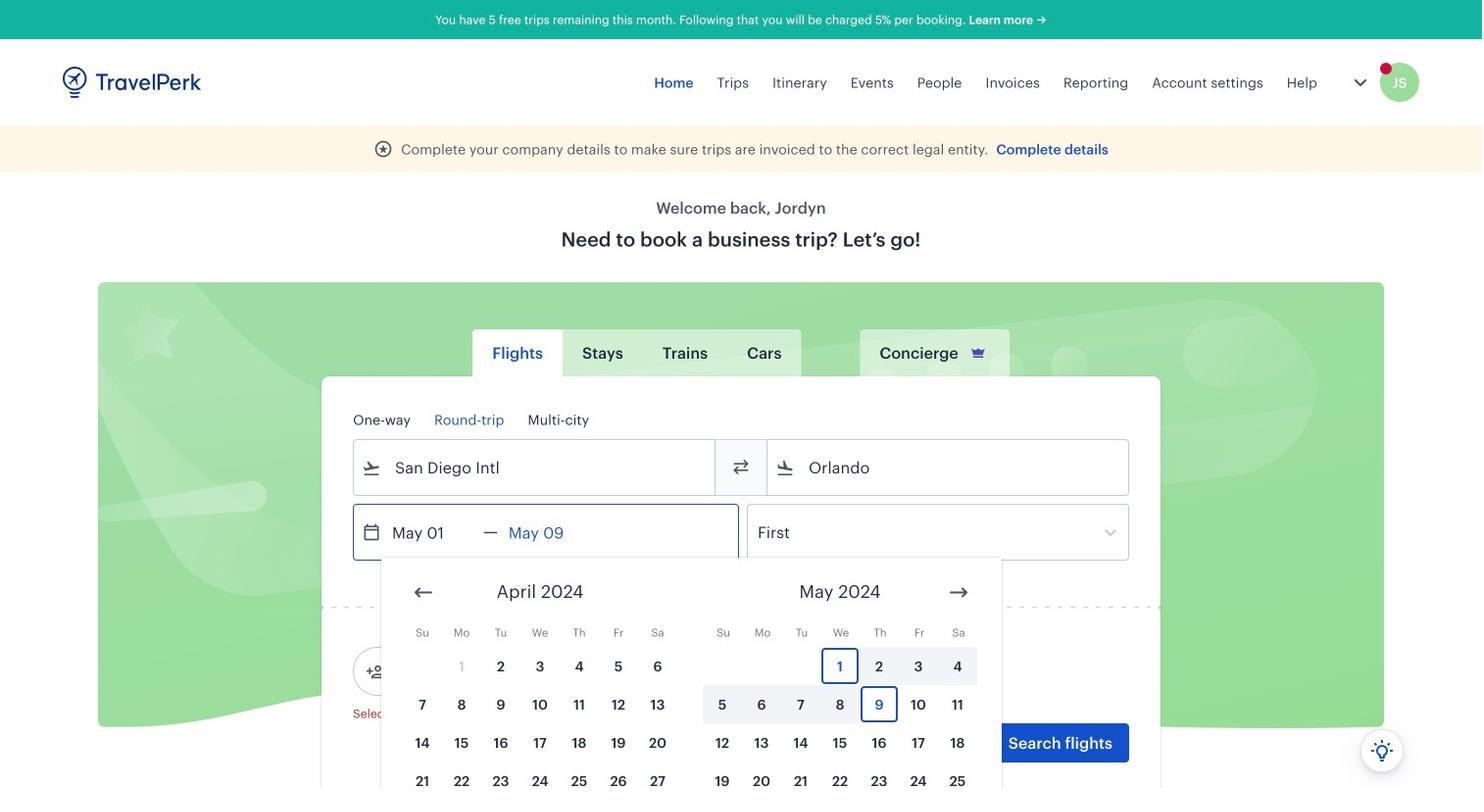 Task type: describe. For each thing, give the bounding box(es) containing it.
Return text field
[[498, 505, 600, 560]]

choose friday, may 10, 2024 as your check-out date. it's available. image
[[900, 687, 938, 723]]

choose friday, may 17, 2024 as your check-out date. it's available. image
[[900, 725, 938, 761]]

choose thursday, may 16, 2024 as your check-out date. it's available. image
[[861, 725, 898, 761]]

selected. thursday, may 2, 2024 image
[[861, 648, 898, 685]]

Depart text field
[[382, 505, 484, 560]]

move backward to switch to the previous month. image
[[412, 581, 435, 605]]

choose saturday, may 11, 2024 as your check-out date. it's available. image
[[940, 687, 977, 723]]

From search field
[[382, 452, 689, 484]]



Task type: locate. For each thing, give the bounding box(es) containing it.
selected. saturday, may 4, 2024 image
[[940, 648, 977, 685]]

selected as end date. thursday, may 9, 2024 image
[[861, 687, 898, 723]]

choose thursday, may 23, 2024 as your check-out date. it's available. image
[[861, 763, 898, 789]]

choose saturday, may 25, 2024 as your check-out date. it's available. image
[[940, 763, 977, 789]]

To search field
[[795, 452, 1103, 484]]

selected. friday, may 3, 2024 image
[[900, 648, 938, 685]]

calendar application
[[382, 558, 1483, 789]]

move forward to switch to the next month. image
[[947, 581, 971, 605]]

choose friday, may 24, 2024 as your check-out date. it's available. image
[[900, 763, 938, 789]]

choose saturday, may 18, 2024 as your check-out date. it's available. image
[[940, 725, 977, 761]]

Add first traveler search field
[[385, 656, 589, 688]]



Task type: vqa. For each thing, say whether or not it's contained in the screenshot.
The Move Forward To Switch To The Next Month. image
yes



